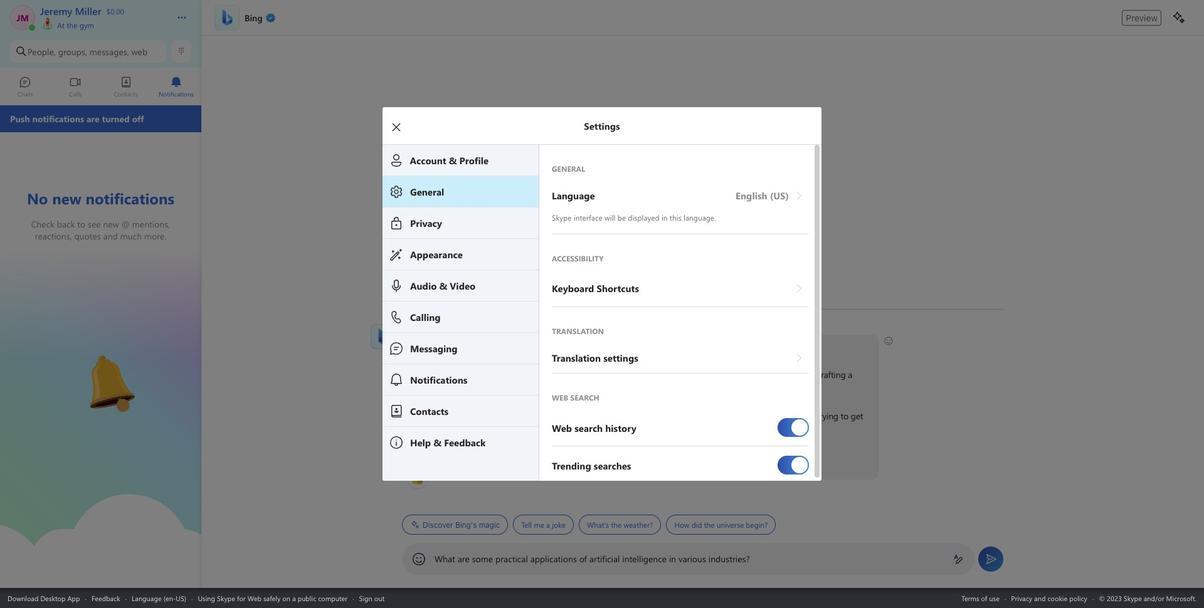 Task type: describe. For each thing, give the bounding box(es) containing it.
Web search history checkbox
[[778, 413, 810, 442]]

preview,
[[445, 410, 475, 422]]

artificial
[[590, 554, 620, 565]]

the for what's
[[611, 520, 622, 530]]

hey, this is bing ! how can i help you today?
[[409, 341, 575, 353]]

privacy and cookie policy link
[[1012, 594, 1088, 603]]

me,
[[771, 410, 785, 422]]

2 vertical spatial of
[[982, 594, 988, 603]]

terms of use link
[[962, 594, 1000, 603]]

sometimes
[[551, 410, 593, 422]]

safely
[[264, 594, 281, 603]]

1 vertical spatial in
[[670, 554, 677, 565]]

ask
[[409, 369, 423, 381]]

in inside ask me any type of question, like finding vegan restaurants in cambridge, itinerary for your trip to europe or drafting a story for curious kids. in groups, remember to mention me with @bing. i'm an ai preview, so i'm still learning. sometimes i might say something weird. don't get mad at me, i'm just trying to get better! if you want to start over, type
[[632, 369, 639, 381]]

any
[[439, 369, 452, 381]]

weird.
[[681, 410, 703, 422]]

(openhands)
[[786, 451, 833, 463]]

might
[[600, 410, 622, 422]]

ask me any type of question, like finding vegan restaurants in cambridge, itinerary for your trip to europe or drafting a story for curious kids. in groups, remember to mention me with @bing. i'm an ai preview, so i'm still learning. sometimes i might say something weird. don't get mad at me, i'm just trying to get better! if you want to start over, type
[[409, 369, 866, 464]]

bell
[[63, 350, 79, 364]]

9:24
[[421, 324, 435, 334]]

at the gym button
[[40, 18, 164, 30]]

1 vertical spatial of
[[580, 554, 587, 565]]

to left start
[[453, 452, 461, 464]]

on
[[283, 594, 291, 603]]

newtopic
[[521, 452, 556, 464]]

at
[[57, 20, 65, 30]]

what
[[435, 554, 456, 565]]

1 get from the left
[[728, 410, 741, 422]]

3 i'm from the left
[[787, 410, 799, 422]]

use
[[990, 594, 1000, 603]]

cookie
[[1048, 594, 1068, 603]]

am
[[437, 324, 448, 334]]

some
[[472, 554, 493, 565]]

0 vertical spatial type
[[455, 369, 471, 381]]

a right on
[[292, 594, 296, 603]]

joke
[[552, 520, 566, 530]]

0 horizontal spatial just
[[702, 452, 716, 464]]

people, groups, messages, web button
[[10, 40, 166, 63]]

are
[[458, 554, 470, 565]]

bing's
[[456, 521, 477, 530]]

messages,
[[90, 45, 129, 57]]

desktop
[[40, 594, 66, 603]]

(smileeyes)
[[576, 341, 617, 353]]

or
[[806, 369, 814, 381]]

out
[[375, 594, 385, 603]]

privacy
[[1012, 594, 1033, 603]]

1 horizontal spatial you
[[531, 341, 545, 353]]

a inside button
[[547, 520, 550, 530]]

applications
[[531, 554, 577, 565]]

me left with
[[617, 383, 628, 395]]

download
[[8, 594, 39, 603]]

tell
[[522, 520, 532, 530]]

1 vertical spatial type
[[502, 452, 519, 464]]

what's the weather?
[[587, 520, 654, 530]]

people,
[[28, 45, 56, 57]]

learning.
[[517, 410, 549, 422]]

trip
[[752, 369, 765, 381]]

something
[[639, 410, 679, 422]]

various
[[679, 554, 707, 565]]

to left give
[[622, 452, 630, 464]]

(en-
[[164, 594, 176, 603]]

language (en-us) link
[[132, 594, 186, 603]]

preview
[[1127, 12, 1158, 23]]

europe
[[777, 369, 804, 381]]

and
[[1035, 594, 1046, 603]]

feedback,
[[664, 452, 700, 464]]

a right report
[[744, 452, 748, 464]]

today?
[[548, 341, 572, 353]]

bing, 9:24 am
[[402, 324, 448, 334]]

tell me a joke button
[[514, 515, 574, 535]]

story
[[409, 383, 428, 395]]

cambridge,
[[641, 369, 685, 381]]

restaurants
[[588, 369, 630, 381]]

discover
[[423, 521, 453, 530]]

gym
[[79, 20, 94, 30]]

magic
[[479, 521, 500, 530]]

bing,
[[402, 324, 419, 334]]

0 vertical spatial how
[[473, 341, 491, 353]]

this
[[428, 341, 441, 353]]

itinerary
[[687, 369, 718, 381]]

policy
[[1070, 594, 1088, 603]]

to right trying
[[841, 410, 849, 422]]

you inside ask me any type of question, like finding vegan restaurants in cambridge, itinerary for your trip to europe or drafting a story for curious kids. in groups, remember to mention me with @bing. i'm an ai preview, so i'm still learning. sometimes i might say something weird. don't get mad at me, i'm just trying to get better! if you want to start over, type
[[416, 452, 430, 464]]

groups, inside people, groups, messages, web button
[[58, 45, 87, 57]]

the for at
[[67, 20, 77, 30]]

how did the universe begin? button
[[667, 515, 777, 535]]

start
[[463, 452, 480, 464]]

and
[[560, 452, 576, 464]]

begin?
[[746, 520, 768, 530]]

sign out link
[[359, 594, 385, 603]]

i inside ask me any type of question, like finding vegan restaurants in cambridge, itinerary for your trip to europe or drafting a story for curious kids. in groups, remember to mention me with @bing. i'm an ai preview, so i'm still learning. sometimes i might say something weird. don't get mad at me, i'm just trying to get better! if you want to start over, type
[[595, 410, 598, 422]]

say
[[624, 410, 636, 422]]

me inside button
[[534, 520, 545, 530]]



Task type: vqa. For each thing, say whether or not it's contained in the screenshot.
the rightmost Skype.
no



Task type: locate. For each thing, give the bounding box(es) containing it.
1 horizontal spatial i'm
[[488, 410, 500, 422]]

web
[[248, 594, 262, 603]]

intelligence
[[623, 554, 667, 565]]

at the gym
[[55, 20, 94, 30]]

universe
[[717, 520, 744, 530]]

general dialog
[[383, 107, 841, 484]]

us)
[[176, 594, 186, 603]]

an
[[423, 410, 432, 422]]

for right story
[[430, 383, 441, 395]]

0 horizontal spatial i
[[508, 341, 510, 353]]

0 vertical spatial of
[[473, 369, 481, 381]]

finding
[[535, 369, 561, 381]]

0 horizontal spatial the
[[67, 20, 77, 30]]

me
[[425, 369, 437, 381], [617, 383, 628, 395], [650, 452, 662, 464], [534, 520, 545, 530]]

don't
[[706, 410, 726, 422]]

people, groups, messages, web
[[28, 45, 148, 57]]

still
[[502, 410, 514, 422]]

industries?
[[709, 554, 750, 565]]

tell me a joke
[[522, 520, 566, 530]]

want left give
[[601, 452, 620, 464]]

me left any
[[425, 369, 437, 381]]

a left joke
[[547, 520, 550, 530]]

you
[[531, 341, 545, 353], [416, 452, 430, 464], [585, 452, 599, 464]]

newtopic . and if you want to give me feedback, just report a concern.
[[521, 452, 784, 464]]

groups,
[[58, 45, 87, 57], [501, 383, 529, 395]]

how did the universe begin?
[[675, 520, 768, 530]]

type up curious
[[455, 369, 471, 381]]

me right tell
[[534, 520, 545, 530]]

tab list
[[0, 71, 201, 105]]

kids.
[[473, 383, 489, 395]]

if
[[409, 452, 414, 464]]

sign
[[359, 594, 373, 603]]

mad
[[743, 410, 760, 422]]

type right over,
[[502, 452, 519, 464]]

2 horizontal spatial of
[[982, 594, 988, 603]]

just inside ask me any type of question, like finding vegan restaurants in cambridge, itinerary for your trip to europe or drafting a story for curious kids. in groups, remember to mention me with @bing. i'm an ai preview, so i'm still learning. sometimes i might say something weird. don't get mad at me, i'm just trying to get better! if you want to start over, type
[[801, 410, 815, 422]]

how right !
[[473, 341, 491, 353]]

did
[[692, 520, 703, 530]]

@bing.
[[649, 383, 676, 395]]

give
[[632, 452, 648, 464]]

for left web
[[237, 594, 246, 603]]

1 vertical spatial just
[[702, 452, 716, 464]]

2 horizontal spatial for
[[720, 369, 731, 381]]

2 horizontal spatial the
[[705, 520, 715, 530]]

skype
[[217, 594, 235, 603]]

in up with
[[632, 369, 639, 381]]

1 vertical spatial how
[[675, 520, 690, 530]]

want
[[433, 452, 451, 464], [601, 452, 620, 464]]

0 horizontal spatial you
[[416, 452, 430, 464]]

web
[[131, 45, 148, 57]]

want inside ask me any type of question, like finding vegan restaurants in cambridge, itinerary for your trip to europe or drafting a story for curious kids. in groups, remember to mention me with @bing. i'm an ai preview, so i'm still learning. sometimes i might say something weird. don't get mad at me, i'm just trying to get better! if you want to start over, type
[[433, 452, 451, 464]]

drafting
[[816, 369, 846, 381]]

0 vertical spatial i
[[508, 341, 510, 353]]

like
[[520, 369, 532, 381]]

is
[[443, 341, 449, 353]]

terms
[[962, 594, 980, 603]]

me right give
[[650, 452, 662, 464]]

what are some practical applications of artificial intelligence in various industries?
[[435, 554, 750, 565]]

using
[[198, 594, 215, 603]]

how left did at the right of the page
[[675, 520, 690, 530]]

the right did at the right of the page
[[705, 520, 715, 530]]

can
[[493, 341, 506, 353]]

over,
[[482, 452, 500, 464]]

of left use
[[982, 594, 988, 603]]

using skype for web safely on a public computer link
[[198, 594, 348, 603]]

of left artificial
[[580, 554, 587, 565]]

Trending searches checkbox
[[778, 451, 810, 480]]

groups, down the "like"
[[501, 383, 529, 395]]

1 horizontal spatial i
[[595, 410, 598, 422]]

0 horizontal spatial get
[[728, 410, 741, 422]]

privacy and cookie policy
[[1012, 594, 1088, 603]]

Type a message text field
[[435, 554, 944, 565]]

0 horizontal spatial type
[[455, 369, 471, 381]]

i'm right me,
[[787, 410, 799, 422]]

1 horizontal spatial the
[[611, 520, 622, 530]]

vegan
[[563, 369, 586, 381]]

app
[[67, 594, 80, 603]]

get
[[728, 410, 741, 422], [851, 410, 864, 422]]

the right "what's"
[[611, 520, 622, 530]]

1 horizontal spatial of
[[580, 554, 587, 565]]

2 horizontal spatial you
[[585, 452, 599, 464]]

just left report
[[702, 452, 716, 464]]

how
[[473, 341, 491, 353], [675, 520, 690, 530]]

language (en-us)
[[132, 594, 186, 603]]

to
[[767, 369, 775, 381], [573, 383, 580, 395], [841, 410, 849, 422], [453, 452, 461, 464], [622, 452, 630, 464]]

0 horizontal spatial want
[[433, 452, 451, 464]]

2 i'm from the left
[[488, 410, 500, 422]]

0 horizontal spatial in
[[632, 369, 639, 381]]

1 vertical spatial for
[[430, 383, 441, 395]]

how inside how did the universe begin? button
[[675, 520, 690, 530]]

1 horizontal spatial get
[[851, 410, 864, 422]]

of
[[473, 369, 481, 381], [580, 554, 587, 565], [982, 594, 988, 603]]

0 vertical spatial in
[[632, 369, 639, 381]]

terms of use
[[962, 594, 1000, 603]]

2 horizontal spatial i'm
[[787, 410, 799, 422]]

in
[[492, 383, 499, 395]]

what's
[[587, 520, 609, 530]]

0 horizontal spatial groups,
[[58, 45, 87, 57]]

your
[[733, 369, 750, 381]]

so
[[477, 410, 486, 422]]

of up kids.
[[473, 369, 481, 381]]

feedback link
[[92, 594, 120, 603]]

for left your at the right bottom
[[720, 369, 731, 381]]

1 want from the left
[[433, 452, 451, 464]]

1 vertical spatial i
[[595, 410, 598, 422]]

2 get from the left
[[851, 410, 864, 422]]

if
[[578, 452, 583, 464]]

0 vertical spatial for
[[720, 369, 731, 381]]

just left trying
[[801, 410, 815, 422]]

the
[[67, 20, 77, 30], [611, 520, 622, 530], [705, 520, 715, 530]]

concern.
[[750, 452, 782, 464]]

1 horizontal spatial for
[[430, 383, 441, 395]]

i'm
[[409, 410, 421, 422], [488, 410, 500, 422], [787, 410, 799, 422]]

1 horizontal spatial just
[[801, 410, 815, 422]]

1 horizontal spatial in
[[670, 554, 677, 565]]

i'm left an
[[409, 410, 421, 422]]

of inside ask me any type of question, like finding vegan restaurants in cambridge, itinerary for your trip to europe or drafting a story for curious kids. in groups, remember to mention me with @bing. i'm an ai preview, so i'm still learning. sometimes i might say something weird. don't get mad at me, i'm just trying to get better! if you want to start over, type
[[473, 369, 481, 381]]

bing
[[451, 341, 469, 353]]

in left the various
[[670, 554, 677, 565]]

0 horizontal spatial of
[[473, 369, 481, 381]]

question,
[[483, 369, 518, 381]]

0 horizontal spatial for
[[237, 594, 246, 603]]

discover bing's magic
[[423, 521, 500, 530]]

in
[[632, 369, 639, 381], [670, 554, 677, 565]]

computer
[[318, 594, 348, 603]]

curious
[[443, 383, 470, 395]]

1 horizontal spatial groups,
[[501, 383, 529, 395]]

the right at
[[67, 20, 77, 30]]

a inside ask me any type of question, like finding vegan restaurants in cambridge, itinerary for your trip to europe or drafting a story for curious kids. in groups, remember to mention me with @bing. i'm an ai preview, so i'm still learning. sometimes i might say something weird. don't get mad at me, i'm just trying to get better! if you want to start over, type
[[849, 369, 853, 381]]

i left 'might'
[[595, 410, 598, 422]]

i'm right so at the bottom left
[[488, 410, 500, 422]]

2 want from the left
[[601, 452, 620, 464]]

what's the weather? button
[[579, 515, 662, 535]]

at
[[762, 410, 769, 422]]

want left start
[[433, 452, 451, 464]]

get left mad
[[728, 410, 741, 422]]

better!
[[409, 424, 434, 436]]

groups, inside ask me any type of question, like finding vegan restaurants in cambridge, itinerary for your trip to europe or drafting a story for curious kids. in groups, remember to mention me with @bing. i'm an ai preview, so i'm still learning. sometimes i might say something weird. don't get mad at me, i'm just trying to get better! if you want to start over, type
[[501, 383, 529, 395]]

practical
[[496, 554, 528, 565]]

0 horizontal spatial how
[[473, 341, 491, 353]]

i right can
[[508, 341, 510, 353]]

using skype for web safely on a public computer
[[198, 594, 348, 603]]

ai
[[434, 410, 442, 422]]

2 vertical spatial for
[[237, 594, 246, 603]]

for
[[720, 369, 731, 381], [430, 383, 441, 395], [237, 594, 246, 603]]

groups, down at the gym in the top of the page
[[58, 45, 87, 57]]

to right trip
[[767, 369, 775, 381]]

1 horizontal spatial want
[[601, 452, 620, 464]]

get right trying
[[851, 410, 864, 422]]

a right drafting
[[849, 369, 853, 381]]

to down the "vegan"
[[573, 383, 580, 395]]

download desktop app
[[8, 594, 80, 603]]

0 vertical spatial groups,
[[58, 45, 87, 57]]

1 vertical spatial groups,
[[501, 383, 529, 395]]

weather?
[[624, 520, 654, 530]]

i
[[508, 341, 510, 353], [595, 410, 598, 422]]

sign out
[[359, 594, 385, 603]]

1 horizontal spatial how
[[675, 520, 690, 530]]

0 vertical spatial just
[[801, 410, 815, 422]]

1 i'm from the left
[[409, 410, 421, 422]]

0 horizontal spatial i'm
[[409, 410, 421, 422]]

remember
[[531, 383, 570, 395]]

report
[[718, 452, 741, 464]]

1 horizontal spatial type
[[502, 452, 519, 464]]



